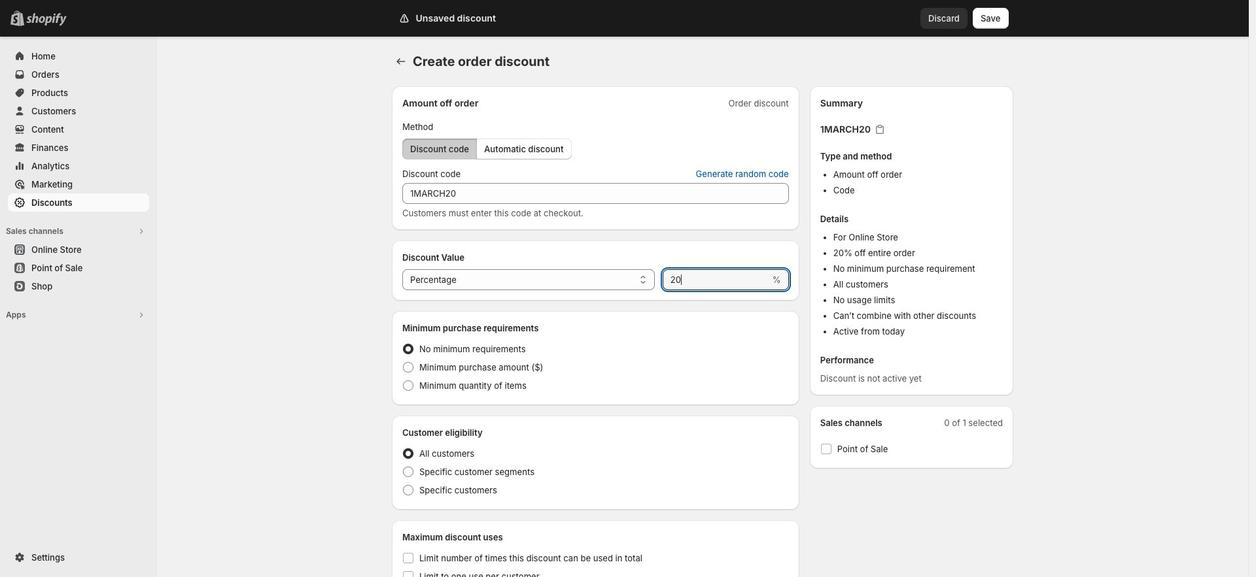 Task type: locate. For each thing, give the bounding box(es) containing it.
shopify image
[[26, 13, 67, 26]]

None text field
[[403, 183, 789, 204]]

None text field
[[663, 270, 770, 291]]



Task type: vqa. For each thing, say whether or not it's contained in the screenshot.
left Online Store link
no



